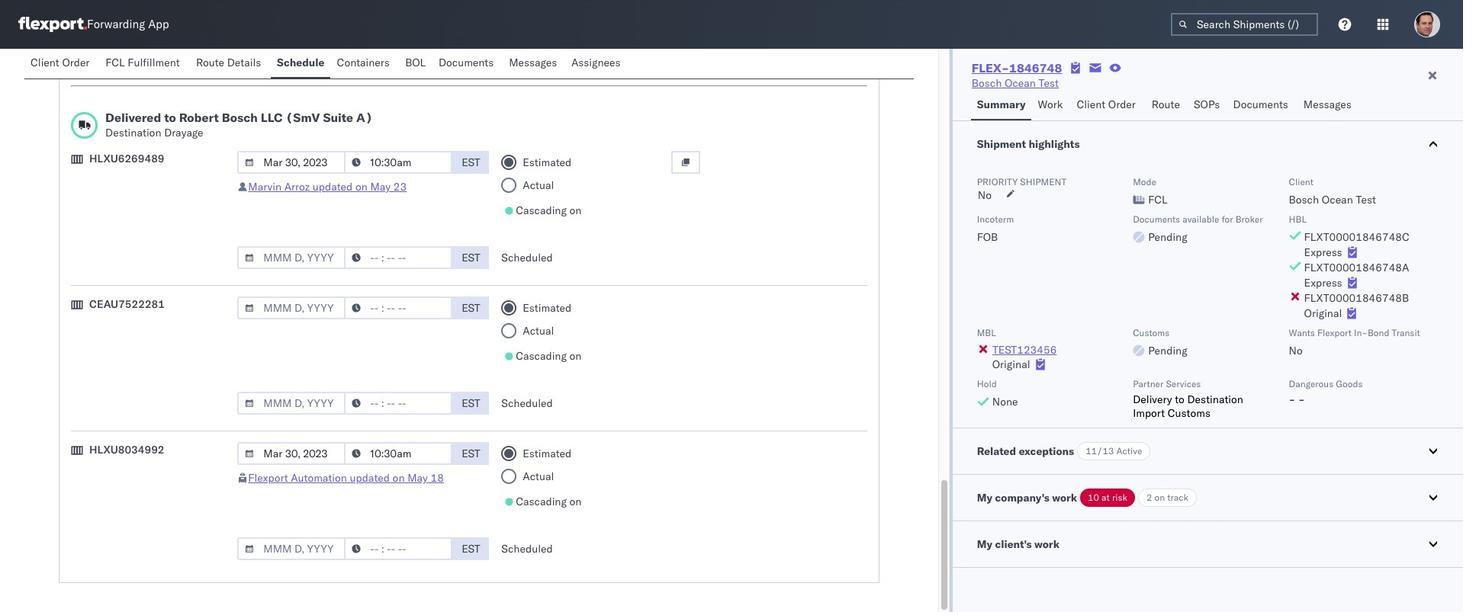 Task type: vqa. For each thing, say whether or not it's contained in the screenshot.
FLXT00001846748A
yes



Task type: describe. For each thing, give the bounding box(es) containing it.
1 vertical spatial documents button
[[1228, 91, 1298, 121]]

wants flexport in-bond transit no
[[1289, 327, 1421, 358]]

flxt00001846748c
[[1305, 230, 1410, 244]]

priority shipment
[[977, 176, 1067, 188]]

available
[[1183, 214, 1220, 225]]

est for 4th mmm d, yyyy text field from the bottom
[[462, 301, 480, 315]]

flexport inside the wants flexport in-bond transit no
[[1318, 327, 1352, 339]]

client's
[[996, 538, 1032, 552]]

1 vertical spatial client
[[1077, 98, 1106, 111]]

shipment
[[977, 137, 1027, 151]]

2 -- : -- -- text field from the top
[[344, 151, 453, 174]]

ocean inside client bosch ocean test incoterm fob
[[1322, 193, 1354, 207]]

flex-1846748
[[972, 60, 1063, 76]]

transit
[[1392, 327, 1421, 339]]

11/13
[[1086, 446, 1115, 457]]

1 vertical spatial messages
[[1304, 98, 1352, 111]]

3 mmm d, yyyy text field from the top
[[238, 247, 346, 269]]

assignees button
[[565, 49, 630, 79]]

client bosch ocean test incoterm fob
[[977, 176, 1377, 244]]

documents available for broker
[[1133, 214, 1264, 225]]

test123456 button
[[993, 343, 1057, 357]]

23
[[394, 180, 407, 194]]

0 horizontal spatial order
[[62, 56, 90, 69]]

fcl fulfillment
[[106, 56, 180, 69]]

may for 23
[[370, 180, 391, 194]]

marvin
[[248, 180, 282, 194]]

company's
[[996, 491, 1050, 505]]

2 on track
[[1147, 492, 1189, 504]]

bosch inside client bosch ocean test incoterm fob
[[1289, 193, 1320, 207]]

my client's work button
[[953, 522, 1464, 568]]

documents for documents available for broker
[[1133, 214, 1181, 225]]

details
[[227, 56, 261, 69]]

fcl for fcl
[[1149, 193, 1168, 207]]

-- : -- -- text field for hlxu6269489
[[344, 247, 453, 269]]

actual for flexport automation updated on may 18
[[523, 470, 554, 484]]

1 horizontal spatial order
[[1109, 98, 1136, 111]]

flexport. image
[[18, 17, 87, 32]]

delivered to robert bosch llc (smv suite a) destination drayage
[[105, 110, 373, 140]]

-- : -- -- text field for hlxu8034992
[[344, 538, 453, 561]]

at
[[1102, 492, 1110, 504]]

0 horizontal spatial original
[[993, 358, 1031, 372]]

estimated for flexport automation updated on may 18
[[523, 447, 572, 461]]

route button
[[1146, 91, 1188, 121]]

2 cascading from the top
[[516, 350, 567, 363]]

0 horizontal spatial messages button
[[503, 49, 565, 79]]

hold
[[977, 379, 997, 390]]

broker
[[1236, 214, 1264, 225]]

active
[[1117, 446, 1143, 457]]

pending for documents available for broker
[[1149, 230, 1188, 244]]

2 cascading on from the top
[[516, 350, 582, 363]]

est for 1st mmm d, yyyy text box from the bottom
[[462, 251, 480, 265]]

0 vertical spatial customs
[[1133, 327, 1170, 339]]

10
[[1088, 492, 1100, 504]]

scheduled for ceau7522281
[[502, 397, 553, 411]]

documents for left documents 'button'
[[439, 56, 494, 69]]

1846748
[[1010, 60, 1063, 76]]

automation
[[291, 472, 347, 485]]

updated for arroz
[[313, 180, 353, 194]]

express for flxt00001846748c
[[1305, 246, 1343, 259]]

1 horizontal spatial original
[[1305, 307, 1343, 321]]

est for second mmm d, yyyy text field from the top
[[462, 397, 480, 411]]

may for 18
[[408, 472, 428, 485]]

wants
[[1289, 327, 1316, 339]]

2 estimated from the top
[[523, 301, 572, 315]]

documents for the bottom documents 'button'
[[1234, 98, 1289, 111]]

destination inside delivered to robert bosch llc (smv suite a) destination drayage
[[105, 126, 161, 140]]

0 horizontal spatial documents button
[[433, 49, 503, 79]]

cascading for marvin arroz updated on may 23
[[516, 204, 567, 218]]

flxt00001846748a
[[1305, 261, 1410, 275]]

my for my client's work
[[977, 538, 993, 552]]

work for my company's work
[[1053, 491, 1078, 505]]

-- : -- -- text field for hlxu8034992
[[344, 443, 453, 466]]

pst
[[462, 51, 481, 65]]

hbl
[[1289, 214, 1307, 225]]

in-
[[1355, 327, 1368, 339]]

bosch ocean test link
[[972, 76, 1059, 91]]

bosch ocean test
[[972, 76, 1059, 90]]

my for my company's work
[[977, 491, 993, 505]]

est for fourth mmm d, yyyy text field from the top of the page
[[462, 543, 480, 556]]

fob
[[977, 230, 998, 244]]

hlxu6269489
[[89, 152, 164, 166]]

forwarding
[[87, 17, 145, 32]]

1 vertical spatial messages button
[[1298, 91, 1360, 121]]

estimated for marvin arroz updated on may 23
[[523, 156, 572, 169]]

assignees
[[572, 56, 621, 69]]

robert
[[179, 110, 219, 125]]

shipment highlights button
[[953, 121, 1464, 167]]

llc
[[261, 110, 283, 125]]

import
[[1133, 407, 1165, 421]]

a)
[[356, 110, 373, 125]]

highlights
[[1029, 137, 1080, 151]]

bol
[[405, 56, 426, 69]]

route details
[[196, 56, 261, 69]]

containers button
[[331, 49, 399, 79]]

0 horizontal spatial test
[[1039, 76, 1059, 90]]

to inside delivered to robert bosch llc (smv suite a) destination drayage
[[164, 110, 176, 125]]

marvin arroz updated on may 23
[[248, 180, 407, 194]]

hlxu8034992
[[89, 443, 164, 457]]

summary
[[977, 98, 1026, 111]]

work
[[1038, 98, 1063, 111]]

route for route details
[[196, 56, 224, 69]]

exceptions
[[1019, 445, 1075, 459]]

0 vertical spatial client order
[[31, 56, 90, 69]]

2 mmm d, yyyy text field from the top
[[238, 392, 346, 415]]

to inside partner services delivery to destination import customs
[[1175, 393, 1185, 407]]

track
[[1168, 492, 1189, 504]]

1 - from the left
[[1289, 393, 1296, 407]]

1 vertical spatial client order button
[[1071, 91, 1146, 121]]

-- : -- -- text field for ceau7522281
[[344, 392, 453, 415]]

cascading on for flexport automation updated on may 18
[[516, 495, 582, 509]]

flex-1846748 link
[[972, 60, 1063, 76]]

sops button
[[1188, 91, 1228, 121]]

2 - from the left
[[1299, 393, 1305, 407]]

fulfillment
[[128, 56, 180, 69]]

none
[[993, 395, 1018, 409]]

2
[[1147, 492, 1153, 504]]

delivered
[[105, 110, 161, 125]]

1 -- : -- -- text field from the top
[[344, 47, 453, 69]]

0 horizontal spatial no
[[978, 189, 992, 202]]

3 mmm d, yyyy text field from the top
[[238, 443, 346, 466]]

Search Shipments (/) text field
[[1171, 13, 1319, 36]]

ceau7522281
[[89, 298, 165, 311]]

mbl
[[977, 327, 997, 339]]

shipment highlights
[[977, 137, 1080, 151]]

cascading for flexport automation updated on may 18
[[516, 495, 567, 509]]



Task type: locate. For each thing, give the bounding box(es) containing it.
forwarding app
[[87, 17, 169, 32]]

1 vertical spatial route
[[1152, 98, 1181, 111]]

0 vertical spatial no
[[978, 189, 992, 202]]

express
[[1305, 246, 1343, 259], [1305, 276, 1343, 290]]

2 scheduled from the top
[[502, 251, 553, 265]]

fcl
[[106, 56, 125, 69], [1149, 193, 1168, 207]]

1 horizontal spatial bosch
[[972, 76, 1002, 90]]

2 my from the top
[[977, 538, 993, 552]]

route for route
[[1152, 98, 1181, 111]]

estimated
[[523, 156, 572, 169], [523, 301, 572, 315], [523, 447, 572, 461]]

2 est from the top
[[462, 251, 480, 265]]

actual for marvin arroz updated on may 23
[[523, 179, 554, 192]]

customs
[[1133, 327, 1170, 339], [1168, 407, 1211, 421]]

client order button down flexport. image
[[24, 49, 99, 79]]

3 scheduled from the top
[[502, 397, 553, 411]]

0 vertical spatial pending
[[1149, 230, 1188, 244]]

documents button
[[433, 49, 503, 79], [1228, 91, 1298, 121]]

3 cascading on from the top
[[516, 495, 582, 509]]

app
[[148, 17, 169, 32]]

flexport
[[1318, 327, 1352, 339], [248, 472, 288, 485]]

3 cascading from the top
[[516, 495, 567, 509]]

2 vertical spatial mmm d, yyyy text field
[[238, 247, 346, 269]]

0 vertical spatial updated
[[313, 180, 353, 194]]

-
[[1289, 393, 1296, 407], [1299, 393, 1305, 407]]

1 horizontal spatial to
[[1175, 393, 1185, 407]]

1 vertical spatial no
[[1289, 344, 1303, 358]]

2 -- : -- -- text field from the top
[[344, 443, 453, 466]]

1 vertical spatial cascading
[[516, 350, 567, 363]]

0 horizontal spatial -
[[1289, 393, 1296, 407]]

my client's work
[[977, 538, 1060, 552]]

1 vertical spatial documents
[[1234, 98, 1289, 111]]

flexport left automation
[[248, 472, 288, 485]]

client inside client bosch ocean test incoterm fob
[[1289, 176, 1314, 188]]

0 vertical spatial estimated
[[523, 156, 572, 169]]

0 vertical spatial original
[[1305, 307, 1343, 321]]

services
[[1166, 379, 1202, 390]]

related
[[977, 445, 1017, 459]]

express up 'flxt00001846748b'
[[1305, 276, 1343, 290]]

0 vertical spatial messages
[[509, 56, 557, 69]]

1 mmm d, yyyy text field from the top
[[238, 47, 346, 69]]

1 horizontal spatial route
[[1152, 98, 1181, 111]]

18
[[431, 472, 444, 485]]

0 vertical spatial client
[[31, 56, 59, 69]]

client order button right the work
[[1071, 91, 1146, 121]]

may
[[370, 180, 391, 194], [408, 472, 428, 485]]

mode
[[1133, 176, 1157, 188]]

fcl inside button
[[106, 56, 125, 69]]

test inside client bosch ocean test incoterm fob
[[1356, 193, 1377, 207]]

for
[[1222, 214, 1234, 225]]

2 mmm d, yyyy text field from the top
[[238, 151, 346, 174]]

client right work "button"
[[1077, 98, 1106, 111]]

2 vertical spatial actual
[[523, 470, 554, 484]]

0 vertical spatial order
[[62, 56, 90, 69]]

no
[[978, 189, 992, 202], [1289, 344, 1303, 358]]

documents right "bol" button
[[439, 56, 494, 69]]

4 scheduled from the top
[[502, 543, 553, 556]]

1 vertical spatial may
[[408, 472, 428, 485]]

0 horizontal spatial fcl
[[106, 56, 125, 69]]

0 horizontal spatial bosch
[[222, 110, 258, 125]]

summary button
[[971, 91, 1032, 121]]

0 horizontal spatial documents
[[439, 56, 494, 69]]

0 horizontal spatial ocean
[[1005, 76, 1036, 90]]

dangerous
[[1289, 379, 1334, 390]]

my
[[977, 491, 993, 505], [977, 538, 993, 552]]

1 horizontal spatial ocean
[[1322, 193, 1354, 207]]

10 at risk
[[1088, 492, 1128, 504]]

1 vertical spatial to
[[1175, 393, 1185, 407]]

0 vertical spatial actual
[[523, 179, 554, 192]]

route inside button
[[196, 56, 224, 69]]

(smv
[[286, 110, 320, 125]]

1 actual from the top
[[523, 179, 554, 192]]

0 vertical spatial -- : -- -- text field
[[344, 297, 453, 320]]

1 vertical spatial original
[[993, 358, 1031, 372]]

0 vertical spatial may
[[370, 180, 391, 194]]

priority
[[977, 176, 1018, 188]]

est for third mmm d, yyyy text field from the top
[[462, 447, 480, 461]]

0 horizontal spatial messages
[[509, 56, 557, 69]]

express for flxt00001846748a
[[1305, 276, 1343, 290]]

3 estimated from the top
[[523, 447, 572, 461]]

fcl fulfillment button
[[99, 49, 190, 79]]

-- : -- -- text field
[[344, 297, 453, 320], [344, 443, 453, 466]]

1 vertical spatial pending
[[1149, 344, 1188, 358]]

no down 'priority'
[[978, 189, 992, 202]]

updated for automation
[[350, 472, 390, 485]]

1 vertical spatial cascading on
[[516, 350, 582, 363]]

2 actual from the top
[[523, 324, 554, 338]]

flexport left in- in the right bottom of the page
[[1318, 327, 1352, 339]]

test
[[1039, 76, 1059, 90], [1356, 193, 1377, 207]]

order left route "button"
[[1109, 98, 1136, 111]]

2 horizontal spatial client
[[1289, 176, 1314, 188]]

incoterm
[[977, 214, 1014, 225]]

updated right automation
[[350, 472, 390, 485]]

1 horizontal spatial documents
[[1133, 214, 1181, 225]]

est
[[462, 156, 480, 169], [462, 251, 480, 265], [462, 301, 480, 315], [462, 397, 480, 411], [462, 447, 480, 461], [462, 543, 480, 556]]

bol button
[[399, 49, 433, 79]]

0 vertical spatial ocean
[[1005, 76, 1036, 90]]

0 horizontal spatial destination
[[105, 126, 161, 140]]

customs down services at the bottom right of page
[[1168, 407, 1211, 421]]

6 est from the top
[[462, 543, 480, 556]]

original
[[1305, 307, 1343, 321], [993, 358, 1031, 372]]

original up wants in the bottom of the page
[[1305, 307, 1343, 321]]

1 horizontal spatial test
[[1356, 193, 1377, 207]]

arroz
[[284, 180, 310, 194]]

my left client's
[[977, 538, 993, 552]]

1 vertical spatial bosch
[[222, 110, 258, 125]]

1 horizontal spatial messages
[[1304, 98, 1352, 111]]

schedule button
[[271, 49, 331, 79]]

sops
[[1194, 98, 1221, 111]]

1 horizontal spatial client order button
[[1071, 91, 1146, 121]]

bosch
[[972, 76, 1002, 90], [222, 110, 258, 125], [1289, 193, 1320, 207]]

2 express from the top
[[1305, 276, 1343, 290]]

client order button
[[24, 49, 99, 79], [1071, 91, 1146, 121]]

fcl down mode
[[1149, 193, 1168, 207]]

test up flxt00001846748c
[[1356, 193, 1377, 207]]

1 vertical spatial actual
[[523, 324, 554, 338]]

2 pending from the top
[[1149, 344, 1188, 358]]

est for second mmm d, yyyy text box from the top
[[462, 156, 480, 169]]

order down 'forwarding app' link
[[62, 56, 90, 69]]

1 horizontal spatial documents button
[[1228, 91, 1298, 121]]

may left 18
[[408, 472, 428, 485]]

2 vertical spatial estimated
[[523, 447, 572, 461]]

2 horizontal spatial documents
[[1234, 98, 1289, 111]]

1 horizontal spatial flexport
[[1318, 327, 1352, 339]]

flexport automation updated on may 18 button
[[248, 472, 444, 485]]

messages button
[[503, 49, 565, 79], [1298, 91, 1360, 121]]

actual
[[523, 179, 554, 192], [523, 324, 554, 338], [523, 470, 554, 484]]

drayage
[[164, 126, 203, 140]]

updated right arroz
[[313, 180, 353, 194]]

1 vertical spatial ocean
[[1322, 193, 1354, 207]]

0 vertical spatial to
[[164, 110, 176, 125]]

0 horizontal spatial client order button
[[24, 49, 99, 79]]

2 vertical spatial cascading
[[516, 495, 567, 509]]

route
[[196, 56, 224, 69], [1152, 98, 1181, 111]]

dangerous goods - -
[[1289, 379, 1363, 407]]

0 vertical spatial my
[[977, 491, 993, 505]]

mmm d, yyyy text field down arroz
[[238, 247, 346, 269]]

bosch up hbl
[[1289, 193, 1320, 207]]

ocean up flxt00001846748c
[[1322, 193, 1354, 207]]

fcl down forwarding
[[106, 56, 125, 69]]

on
[[356, 180, 368, 194], [570, 204, 582, 218], [570, 350, 582, 363], [393, 472, 405, 485], [1155, 492, 1165, 504], [570, 495, 582, 509]]

1 est from the top
[[462, 156, 480, 169]]

documents button right sops
[[1228, 91, 1298, 121]]

pending down 'documents available for broker'
[[1149, 230, 1188, 244]]

related exceptions
[[977, 445, 1075, 459]]

0 vertical spatial cascading
[[516, 204, 567, 218]]

1 -- : -- -- text field from the top
[[344, 297, 453, 320]]

4 est from the top
[[462, 397, 480, 411]]

bosch down flex-
[[972, 76, 1002, 90]]

ocean inside bosch ocean test link
[[1005, 76, 1036, 90]]

0 horizontal spatial flexport
[[248, 472, 288, 485]]

scheduled
[[502, 51, 553, 65], [502, 251, 553, 265], [502, 397, 553, 411], [502, 543, 553, 556]]

client order down flexport. image
[[31, 56, 90, 69]]

1 horizontal spatial messages button
[[1298, 91, 1360, 121]]

0 vertical spatial test
[[1039, 76, 1059, 90]]

mmm d, yyyy text field up '(smv'
[[238, 47, 346, 69]]

work inside button
[[1035, 538, 1060, 552]]

scheduled for hlxu8034992
[[502, 543, 553, 556]]

scheduled for hlxu6269489
[[502, 251, 553, 265]]

0 vertical spatial work
[[1053, 491, 1078, 505]]

1 vertical spatial flexport
[[248, 472, 288, 485]]

destination
[[105, 126, 161, 140], [1188, 393, 1244, 407]]

route details button
[[190, 49, 271, 79]]

shipment
[[1021, 176, 1067, 188]]

1 vertical spatial express
[[1305, 276, 1343, 290]]

bosch left llc
[[222, 110, 258, 125]]

1 horizontal spatial -
[[1299, 393, 1305, 407]]

client order right work "button"
[[1077, 98, 1136, 111]]

1 my from the top
[[977, 491, 993, 505]]

3 actual from the top
[[523, 470, 554, 484]]

flexport automation updated on may 18
[[248, 472, 444, 485]]

pending up services at the bottom right of page
[[1149, 344, 1188, 358]]

0 horizontal spatial to
[[164, 110, 176, 125]]

-- : -- -- text field for ceau7522281
[[344, 297, 453, 320]]

documents right sops button
[[1234, 98, 1289, 111]]

no down wants in the bottom of the page
[[1289, 344, 1303, 358]]

pending
[[1149, 230, 1188, 244], [1149, 344, 1188, 358]]

destination inside partner services delivery to destination import customs
[[1188, 393, 1244, 407]]

test down 1846748
[[1039, 76, 1059, 90]]

cascading on for marvin arroz updated on may 23
[[516, 204, 582, 218]]

1 vertical spatial -- : -- -- text field
[[344, 443, 453, 466]]

0 vertical spatial messages button
[[503, 49, 565, 79]]

1 vertical spatial destination
[[1188, 393, 1244, 407]]

work right client's
[[1035, 538, 1060, 552]]

0 horizontal spatial may
[[370, 180, 391, 194]]

5 est from the top
[[462, 447, 480, 461]]

client down flexport. image
[[31, 56, 59, 69]]

work button
[[1032, 91, 1071, 121]]

bond
[[1368, 327, 1390, 339]]

1 vertical spatial estimated
[[523, 301, 572, 315]]

schedule
[[277, 56, 325, 69]]

suite
[[323, 110, 353, 125]]

pending for customs
[[1149, 344, 1188, 358]]

flxt00001846748b
[[1305, 292, 1410, 305]]

1 vertical spatial test
[[1356, 193, 1377, 207]]

1 horizontal spatial client
[[1077, 98, 1106, 111]]

0 vertical spatial cascading on
[[516, 204, 582, 218]]

0 horizontal spatial route
[[196, 56, 224, 69]]

work left 10
[[1053, 491, 1078, 505]]

customs up partner
[[1133, 327, 1170, 339]]

2 vertical spatial documents
[[1133, 214, 1181, 225]]

bosch inside delivered to robert bosch llc (smv suite a) destination drayage
[[222, 110, 258, 125]]

1 horizontal spatial no
[[1289, 344, 1303, 358]]

client order
[[31, 56, 90, 69], [1077, 98, 1136, 111]]

express up flxt00001846748a
[[1305, 246, 1343, 259]]

1 scheduled from the top
[[502, 51, 553, 65]]

1 cascading from the top
[[516, 204, 567, 218]]

1 estimated from the top
[[523, 156, 572, 169]]

MMM D, YYYY text field
[[238, 47, 346, 69], [238, 151, 346, 174], [238, 247, 346, 269]]

containers
[[337, 56, 390, 69]]

destination down services at the bottom right of page
[[1188, 393, 1244, 407]]

-- : -- -- text field
[[344, 47, 453, 69], [344, 151, 453, 174], [344, 247, 453, 269], [344, 392, 453, 415], [344, 538, 453, 561]]

1 vertical spatial client order
[[1077, 98, 1136, 111]]

1 mmm d, yyyy text field from the top
[[238, 297, 346, 320]]

goods
[[1337, 379, 1363, 390]]

customs inside partner services delivery to destination import customs
[[1168, 407, 1211, 421]]

work for my client's work
[[1035, 538, 1060, 552]]

my company's work
[[977, 491, 1078, 505]]

0 vertical spatial mmm d, yyyy text field
[[238, 47, 346, 69]]

partner
[[1133, 379, 1164, 390]]

route inside "button"
[[1152, 98, 1181, 111]]

to down services at the bottom right of page
[[1175, 393, 1185, 407]]

0 vertical spatial express
[[1305, 246, 1343, 259]]

5 -- : -- -- text field from the top
[[344, 538, 453, 561]]

2 horizontal spatial bosch
[[1289, 193, 1320, 207]]

2 vertical spatial client
[[1289, 176, 1314, 188]]

order
[[62, 56, 90, 69], [1109, 98, 1136, 111]]

0 horizontal spatial client order
[[31, 56, 90, 69]]

delivery
[[1133, 393, 1173, 407]]

test123456
[[993, 343, 1057, 357]]

my left company's
[[977, 491, 993, 505]]

documents down mode
[[1133, 214, 1181, 225]]

documents button right bol
[[433, 49, 503, 79]]

original down test123456 button
[[993, 358, 1031, 372]]

4 mmm d, yyyy text field from the top
[[238, 538, 346, 561]]

11/13 active
[[1086, 446, 1143, 457]]

1 horizontal spatial may
[[408, 472, 428, 485]]

0 vertical spatial destination
[[105, 126, 161, 140]]

1 vertical spatial mmm d, yyyy text field
[[238, 151, 346, 174]]

mmm d, yyyy text field up arroz
[[238, 151, 346, 174]]

may left '23' on the left
[[370, 180, 391, 194]]

MMM D, YYYY text field
[[238, 297, 346, 320], [238, 392, 346, 415], [238, 443, 346, 466], [238, 538, 346, 561]]

1 express from the top
[[1305, 246, 1343, 259]]

1 vertical spatial customs
[[1168, 407, 1211, 421]]

4 -- : -- -- text field from the top
[[344, 392, 453, 415]]

fcl for fcl fulfillment
[[106, 56, 125, 69]]

route left details
[[196, 56, 224, 69]]

1 pending from the top
[[1149, 230, 1188, 244]]

3 -- : -- -- text field from the top
[[344, 247, 453, 269]]

forwarding app link
[[18, 17, 169, 32]]

risk
[[1113, 492, 1128, 504]]

0 vertical spatial route
[[196, 56, 224, 69]]

0 vertical spatial documents
[[439, 56, 494, 69]]

my inside button
[[977, 538, 993, 552]]

ocean down flex-1846748
[[1005, 76, 1036, 90]]

1 vertical spatial my
[[977, 538, 993, 552]]

client up hbl
[[1289, 176, 1314, 188]]

to up drayage
[[164, 110, 176, 125]]

partner services delivery to destination import customs
[[1133, 379, 1244, 421]]

0 vertical spatial client order button
[[24, 49, 99, 79]]

0 horizontal spatial client
[[31, 56, 59, 69]]

destination down delivered
[[105, 126, 161, 140]]

1 cascading on from the top
[[516, 204, 582, 218]]

no inside the wants flexport in-bond transit no
[[1289, 344, 1303, 358]]

1 vertical spatial fcl
[[1149, 193, 1168, 207]]

3 est from the top
[[462, 301, 480, 315]]

1 horizontal spatial fcl
[[1149, 193, 1168, 207]]

route left sops
[[1152, 98, 1181, 111]]

flex-
[[972, 60, 1010, 76]]

marvin arroz updated on may 23 button
[[248, 180, 407, 194]]



